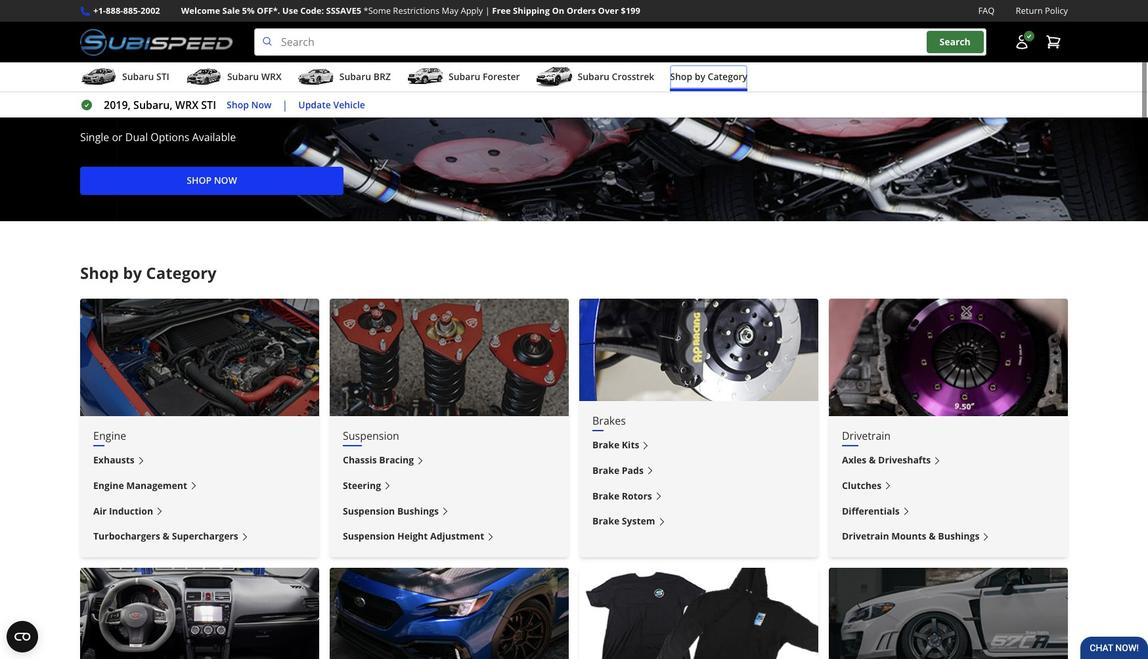 Task type: locate. For each thing, give the bounding box(es) containing it.
subaru
[[122, 70, 154, 83], [227, 70, 259, 83], [340, 70, 371, 83], [449, 70, 481, 83], [578, 70, 610, 83]]

by
[[695, 70, 706, 83], [123, 262, 142, 284]]

rotors
[[622, 490, 652, 502]]

1 vertical spatial engine
[[93, 480, 124, 492]]

subaru wrx button
[[185, 65, 282, 91]]

for
[[80, 72, 126, 115]]

1 vertical spatial drivetrain
[[842, 531, 890, 543]]

over
[[598, 5, 619, 16]]

0 horizontal spatial |
[[282, 98, 288, 112]]

wrx inside dropdown button
[[261, 70, 282, 83]]

exhausts
[[93, 454, 135, 467]]

brake kits link
[[593, 438, 806, 453]]

0 horizontal spatial bushings
[[398, 505, 439, 518]]

1 vertical spatial |
[[282, 98, 288, 112]]

0 horizontal spatial sti
[[156, 70, 169, 83]]

drivetrain for drivetrain
[[842, 429, 891, 444]]

drivetrain mounts & bushings
[[842, 531, 980, 543]]

suspension bushings link
[[343, 504, 556, 519]]

3 subaru from the left
[[340, 70, 371, 83]]

& right mounts
[[929, 531, 936, 543]]

|
[[485, 5, 490, 16], [282, 98, 288, 112]]

0 vertical spatial shop
[[670, 70, 693, 83]]

1 vertical spatial suspension
[[343, 505, 395, 518]]

brake left pads
[[593, 465, 620, 477]]

return policy
[[1016, 5, 1069, 16]]

1 brake from the top
[[593, 439, 620, 452]]

suspension down suspension bushings
[[343, 531, 395, 543]]

suspension down steering
[[343, 505, 395, 518]]

2 drivetrain from the top
[[842, 531, 890, 543]]

subaru sti button
[[80, 65, 169, 91]]

2 engine from the top
[[93, 480, 124, 492]]

update vehicle button
[[299, 98, 365, 113]]

forester
[[483, 70, 520, 83]]

subaru up subaru,
[[122, 70, 154, 83]]

& right the axles
[[869, 454, 876, 467]]

brake rotors
[[593, 490, 652, 502]]

1 horizontal spatial &
[[869, 454, 876, 467]]

drivetrain for drivetrain mounts & bushings
[[842, 531, 890, 543]]

shop now
[[187, 174, 237, 187]]

subaru crosstrek
[[578, 70, 655, 83]]

suspension
[[343, 429, 399, 444], [343, 505, 395, 518], [343, 531, 395, 543]]

&
[[869, 454, 876, 467], [163, 531, 170, 543], [929, 531, 936, 543]]

bracing
[[379, 454, 414, 467]]

free
[[492, 5, 511, 16]]

1 horizontal spatial category
[[708, 70, 748, 83]]

search input field
[[254, 28, 987, 56]]

brake down the brakes
[[593, 439, 620, 452]]

1 horizontal spatial by
[[695, 70, 706, 83]]

1 horizontal spatial bushings
[[939, 531, 980, 543]]

0 vertical spatial suspension
[[343, 429, 399, 444]]

0 horizontal spatial by
[[123, 262, 142, 284]]

1 vertical spatial category
[[146, 262, 217, 284]]

subaru wrx
[[227, 70, 282, 83]]

subaru inside dropdown button
[[578, 70, 610, 83]]

1 drivetrain from the top
[[842, 429, 891, 444]]

2 horizontal spatial shop
[[670, 70, 693, 83]]

steering wheel image
[[0, 0, 1149, 222]]

suspension bushings
[[343, 505, 439, 518]]

5 subaru from the left
[[578, 70, 610, 83]]

chassis bracing
[[343, 454, 414, 467]]

return
[[1016, 5, 1043, 16]]

bushings down differentials 'link'
[[939, 531, 980, 543]]

+1-
[[93, 5, 106, 16]]

1 horizontal spatial shop
[[227, 98, 249, 111]]

| right now
[[282, 98, 288, 112]]

3 brake from the top
[[593, 490, 620, 502]]

steering
[[343, 480, 381, 492]]

1 engine from the top
[[93, 429, 126, 444]]

0 vertical spatial sti
[[156, 70, 169, 83]]

available
[[192, 130, 236, 145]]

1 suspension from the top
[[343, 429, 399, 444]]

exhaust
[[295, 32, 421, 75]]

1 vertical spatial bushings
[[939, 531, 980, 543]]

0 vertical spatial bushings
[[398, 505, 439, 518]]

shop
[[670, 70, 693, 83], [227, 98, 249, 111], [80, 262, 119, 284]]

suspension for suspension height adjustment
[[343, 531, 395, 543]]

engine image
[[80, 299, 319, 417]]

brake for brake kits
[[593, 439, 620, 452]]

differentials link
[[842, 504, 1055, 519]]

*some
[[364, 5, 391, 16]]

0 vertical spatial |
[[485, 5, 490, 16]]

air induction link
[[93, 504, 306, 519]]

4 subaru from the left
[[449, 70, 481, 83]]

single
[[80, 130, 109, 145]]

axles
[[842, 454, 867, 467]]

subaru left crosstrek
[[578, 70, 610, 83]]

suspension up chassis bracing in the bottom of the page
[[343, 429, 399, 444]]

1 subaru from the left
[[122, 70, 154, 83]]

a subaru wrx thumbnail image image
[[185, 67, 222, 87]]

orders
[[567, 5, 596, 16]]

shop by category button
[[670, 65, 748, 91]]

3 suspension from the top
[[343, 531, 395, 543]]

drivetrain inside "link"
[[842, 531, 890, 543]]

0 vertical spatial drivetrain
[[842, 429, 891, 444]]

sti inside dropdown button
[[156, 70, 169, 83]]

sti
[[156, 70, 169, 83], [201, 98, 216, 112]]

drivetrain up the axles
[[842, 429, 891, 444]]

2 suspension from the top
[[343, 505, 395, 518]]

subaru brz button
[[298, 65, 391, 91]]

0 horizontal spatial shop by category
[[80, 262, 217, 284]]

engine up the "exhausts"
[[93, 429, 126, 444]]

brake kits
[[593, 439, 640, 452]]

a subaru brz thumbnail image image
[[298, 67, 334, 87]]

0 vertical spatial category
[[708, 70, 748, 83]]

search button
[[927, 31, 984, 53]]

faq link
[[979, 4, 995, 18]]

shipping
[[513, 5, 550, 16]]

induction
[[109, 505, 153, 518]]

pads
[[622, 465, 644, 477]]

0 horizontal spatial &
[[163, 531, 170, 543]]

subaru sti
[[122, 70, 169, 83]]

brake down brake pads
[[593, 490, 620, 502]]

2 vertical spatial suspension
[[343, 531, 395, 543]]

a subaru sti thumbnail image image
[[80, 67, 117, 87]]

subaru forester button
[[407, 65, 520, 91]]

engine
[[93, 429, 126, 444], [93, 480, 124, 492]]

shop now
[[227, 98, 272, 111]]

brake
[[593, 439, 620, 452], [593, 465, 620, 477], [593, 490, 620, 502], [593, 515, 620, 528]]

0 vertical spatial shop by category
[[670, 70, 748, 83]]

superchargers
[[172, 531, 238, 543]]

subaru left forester
[[449, 70, 481, 83]]

engine down the "exhausts"
[[93, 480, 124, 492]]

wrx inside new catback exhaust for the 22+ wrx
[[258, 72, 330, 115]]

bushings up suspension height adjustment
[[398, 505, 439, 518]]

options
[[151, 130, 189, 145]]

sti down the a subaru wrx thumbnail image
[[201, 98, 216, 112]]

2 horizontal spatial &
[[929, 531, 936, 543]]

& left the superchargers
[[163, 531, 170, 543]]

brakes
[[593, 414, 626, 429]]

new catback exhaust for the 22+ wrx
[[80, 32, 421, 115]]

1 vertical spatial sti
[[201, 98, 216, 112]]

bushings inside "link"
[[939, 531, 980, 543]]

subaru for subaru sti
[[122, 70, 154, 83]]

0 horizontal spatial shop
[[80, 262, 119, 284]]

drivetrain down the differentials
[[842, 531, 890, 543]]

brake for brake rotors
[[593, 490, 620, 502]]

brake pads link
[[593, 464, 806, 479]]

brakes image
[[580, 299, 819, 402]]

exterior image
[[330, 569, 569, 660]]

& for driveshafts
[[869, 454, 876, 467]]

return policy link
[[1016, 4, 1069, 18]]

update vehicle
[[299, 98, 365, 111]]

4 brake from the top
[[593, 515, 620, 528]]

| left free on the top
[[485, 5, 490, 16]]

0 vertical spatial engine
[[93, 429, 126, 444]]

single or dual options available
[[80, 130, 236, 145]]

the
[[134, 72, 187, 115]]

sti up 2019, subaru, wrx sti
[[156, 70, 169, 83]]

brake down brake rotors
[[593, 515, 620, 528]]

shop by category
[[670, 70, 748, 83], [80, 262, 217, 284]]

0 vertical spatial by
[[695, 70, 706, 83]]

subaru left the "brz"
[[340, 70, 371, 83]]

adjustment
[[430, 531, 485, 543]]

2 subaru from the left
[[227, 70, 259, 83]]

2 brake from the top
[[593, 465, 620, 477]]

subaru up shop now
[[227, 70, 259, 83]]

engine for engine management
[[93, 480, 124, 492]]

& for superchargers
[[163, 531, 170, 543]]

888-
[[106, 5, 123, 16]]

brz
[[374, 70, 391, 83]]

subaru for subaru crosstrek
[[578, 70, 610, 83]]

1 vertical spatial by
[[123, 262, 142, 284]]



Task type: vqa. For each thing, say whether or not it's contained in the screenshot.
My
no



Task type: describe. For each thing, give the bounding box(es) containing it.
clutches link
[[842, 479, 1055, 494]]

subaru for subaru wrx
[[227, 70, 259, 83]]

suspension height adjustment link
[[343, 530, 556, 545]]

subaru crosstrek button
[[536, 65, 655, 91]]

air induction
[[93, 505, 153, 518]]

by inside dropdown button
[[695, 70, 706, 83]]

2019,
[[104, 98, 131, 112]]

on
[[552, 5, 565, 16]]

subaru for subaru forester
[[449, 70, 481, 83]]

restrictions
[[393, 5, 440, 16]]

use
[[282, 5, 298, 16]]

brake pads
[[593, 465, 644, 477]]

5%
[[242, 5, 255, 16]]

sssave5
[[326, 5, 362, 16]]

sale
[[222, 5, 240, 16]]

open widget image
[[7, 622, 38, 653]]

suspension height adjustment
[[343, 531, 485, 543]]

brake system
[[593, 515, 656, 528]]

shop
[[187, 174, 212, 187]]

0 horizontal spatial category
[[146, 262, 217, 284]]

brake for brake system
[[593, 515, 620, 528]]

shop now link
[[227, 98, 272, 113]]

welcome
[[181, 5, 220, 16]]

catback
[[160, 32, 287, 75]]

vehicle
[[333, 98, 365, 111]]

engine management
[[93, 480, 187, 492]]

search
[[940, 36, 971, 48]]

1 horizontal spatial |
[[485, 5, 490, 16]]

1 horizontal spatial sti
[[201, 98, 216, 112]]

new
[[80, 32, 151, 75]]

2019, subaru, wrx sti
[[104, 98, 216, 112]]

885-
[[123, 5, 141, 16]]

suspension image
[[330, 299, 569, 417]]

or
[[112, 130, 123, 145]]

subaru forester
[[449, 70, 520, 83]]

management
[[126, 480, 187, 492]]

suspension for suspension bushings
[[343, 505, 395, 518]]

shop inside dropdown button
[[670, 70, 693, 83]]

kits
[[622, 439, 640, 452]]

wheels & accessories image
[[829, 569, 1069, 660]]

now
[[214, 174, 237, 187]]

+1-888-885-2002
[[93, 5, 160, 16]]

turbochargers & superchargers
[[93, 531, 238, 543]]

subaru brz
[[340, 70, 391, 83]]

subaru for subaru brz
[[340, 70, 371, 83]]

drivetrain image
[[829, 299, 1069, 417]]

turbochargers
[[93, 531, 160, 543]]

clutches
[[842, 480, 882, 492]]

faq
[[979, 5, 995, 16]]

system
[[622, 515, 656, 528]]

category inside dropdown button
[[708, 70, 748, 83]]

button image
[[1015, 34, 1030, 50]]

engine for engine
[[93, 429, 126, 444]]

subispeed logo image
[[80, 28, 233, 56]]

suspension for suspension
[[343, 429, 399, 444]]

a subaru forester thumbnail image image
[[407, 67, 444, 87]]

exhausts link
[[93, 454, 306, 468]]

turbochargers & superchargers link
[[93, 530, 306, 545]]

$199
[[621, 5, 641, 16]]

driveshafts
[[879, 454, 931, 467]]

& inside "link"
[[929, 531, 936, 543]]

axles & driveshafts link
[[842, 454, 1055, 468]]

chassis
[[343, 454, 377, 467]]

1 vertical spatial shop
[[227, 98, 249, 111]]

2002
[[141, 5, 160, 16]]

22+
[[196, 72, 250, 115]]

1 horizontal spatial shop by category
[[670, 70, 748, 83]]

policy
[[1046, 5, 1069, 16]]

update
[[299, 98, 331, 111]]

brake system link
[[593, 515, 806, 530]]

welcome sale 5% off*. use code: sssave5 *some restrictions may apply | free shipping on orders over $199
[[181, 5, 641, 16]]

axles & driveshafts
[[842, 454, 931, 467]]

engine management link
[[93, 479, 306, 494]]

mounts
[[892, 531, 927, 543]]

a subaru crosstrek thumbnail image image
[[536, 67, 573, 87]]

interior image
[[80, 569, 319, 660]]

code:
[[300, 5, 324, 16]]

now
[[251, 98, 272, 111]]

+1-888-885-2002 link
[[93, 4, 160, 18]]

apply
[[461, 5, 483, 16]]

steering link
[[343, 479, 556, 494]]

may
[[442, 5, 459, 16]]

shop now link
[[80, 167, 344, 195]]

height
[[398, 531, 428, 543]]

chassis bracing link
[[343, 454, 556, 468]]

1 vertical spatial shop by category
[[80, 262, 217, 284]]

brake for brake pads
[[593, 465, 620, 477]]

drivetrain mounts & bushings link
[[842, 530, 1055, 545]]

lifestyle image
[[580, 569, 819, 660]]

air
[[93, 505, 107, 518]]

subaru,
[[133, 98, 173, 112]]

2 vertical spatial shop
[[80, 262, 119, 284]]



